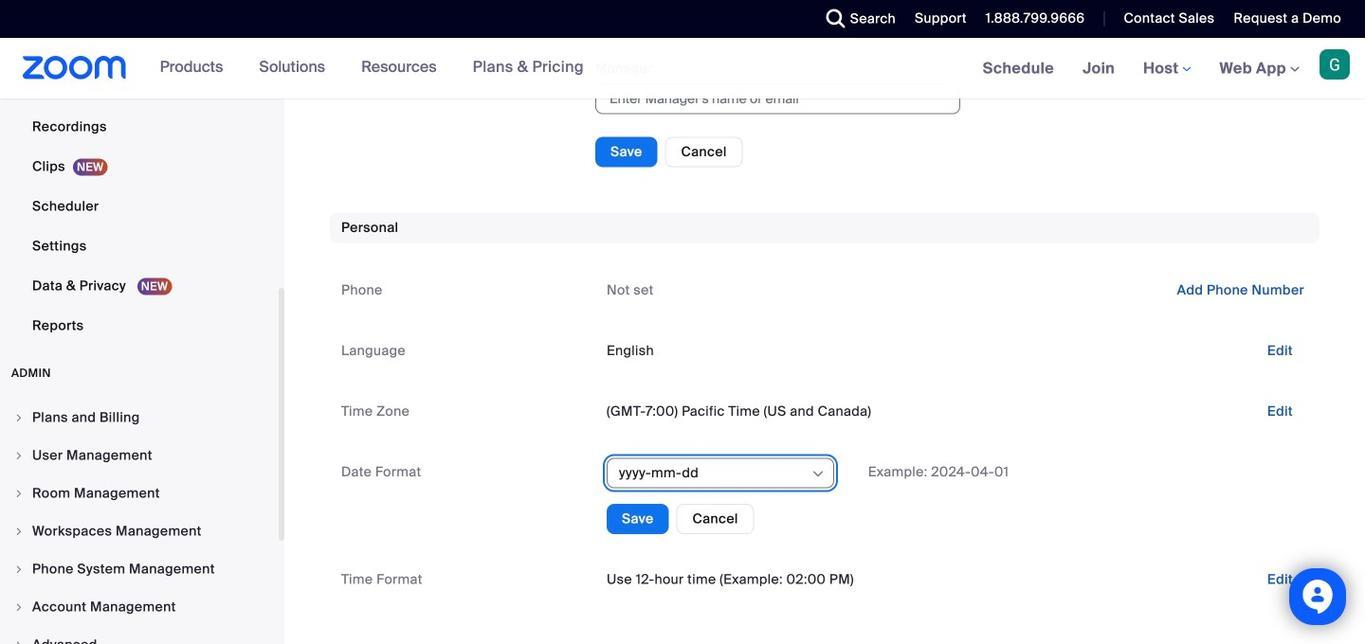 Task type: describe. For each thing, give the bounding box(es) containing it.
3 menu item from the top
[[0, 476, 279, 512]]

e.g. Product Manager text field
[[596, 0, 961, 30]]

profile picture image
[[1320, 49, 1350, 80]]

2 menu item from the top
[[0, 438, 279, 474]]

admin menu menu
[[0, 400, 279, 645]]

right image for fourth menu item from the bottom of the admin menu menu
[[13, 526, 25, 538]]

1 right image from the top
[[13, 602, 25, 614]]

7 menu item from the top
[[0, 628, 279, 645]]

2 right image from the top
[[13, 640, 25, 645]]

right image for 2nd menu item from the top
[[13, 450, 25, 462]]

5 menu item from the top
[[0, 552, 279, 588]]



Task type: vqa. For each thing, say whether or not it's contained in the screenshot.
Learn more about Guest only image
no



Task type: locate. For each thing, give the bounding box(es) containing it.
right image
[[13, 413, 25, 424], [13, 450, 25, 462], [13, 488, 25, 500], [13, 526, 25, 538], [13, 564, 25, 576]]

right image for fifth menu item from the bottom
[[13, 488, 25, 500]]

2 right image from the top
[[13, 450, 25, 462]]

4 menu item from the top
[[0, 514, 279, 550]]

3 right image from the top
[[13, 488, 25, 500]]

5 right image from the top
[[13, 564, 25, 576]]

1 vertical spatial right image
[[13, 640, 25, 645]]

menu item
[[0, 400, 279, 436], [0, 438, 279, 474], [0, 476, 279, 512], [0, 514, 279, 550], [0, 552, 279, 588], [0, 590, 279, 626], [0, 628, 279, 645]]

banner
[[0, 38, 1366, 100]]

personal menu menu
[[0, 0, 279, 347]]

right image
[[13, 602, 25, 614], [13, 640, 25, 645]]

1 menu item from the top
[[0, 400, 279, 436]]

4 right image from the top
[[13, 526, 25, 538]]

6 menu item from the top
[[0, 590, 279, 626]]

1 right image from the top
[[13, 413, 25, 424]]

right image for 1st menu item from the top of the admin menu menu
[[13, 413, 25, 424]]

side navigation navigation
[[0, 0, 284, 645]]

0 vertical spatial right image
[[13, 602, 25, 614]]

right image for third menu item from the bottom
[[13, 564, 25, 576]]

product information navigation
[[146, 38, 598, 99]]

zoom logo image
[[23, 56, 127, 80]]

meetings navigation
[[969, 38, 1366, 100]]



